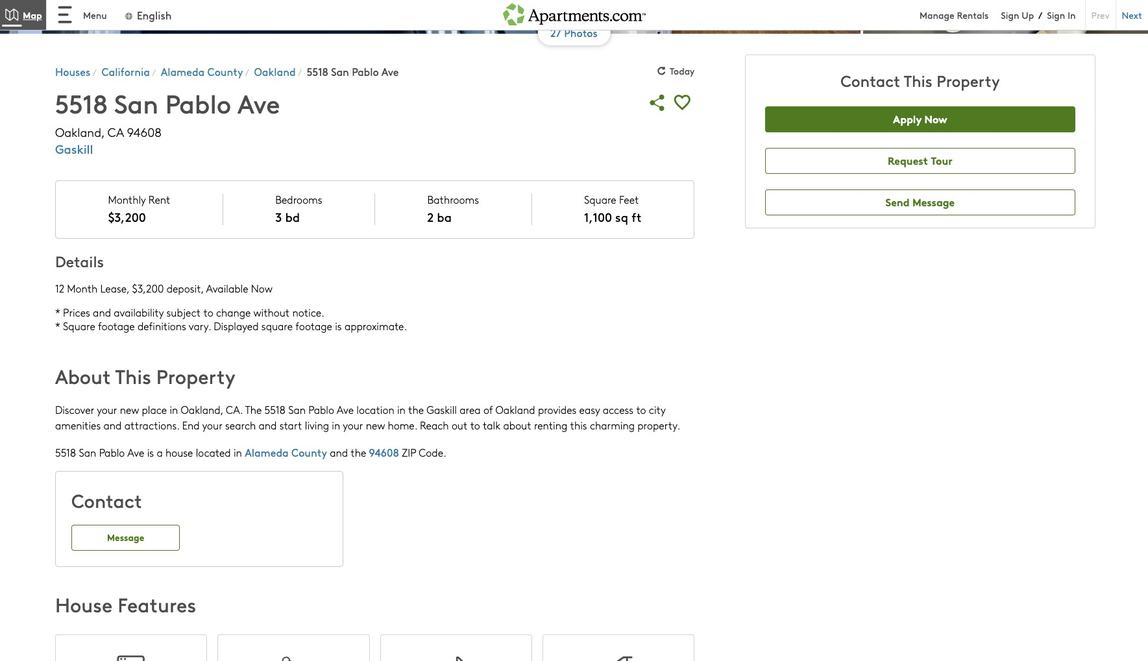 Task type: describe. For each thing, give the bounding box(es) containing it.
12
[[55, 281, 64, 295]]

manage rentals link
[[920, 8, 1001, 21]]

ave for 5518 san pablo ave
[[382, 64, 399, 78]]

discover your new place in oakland, ca. the 5518 san pablo ave location in the gaskill area of oakland provides easy access to city amenities and attractions. end your search and start living in your new home. reach out to talk about renting this charming property.
[[55, 403, 680, 432]]

94608 link
[[369, 445, 399, 459]]

rent
[[149, 193, 170, 206]]

1 * from the top
[[55, 305, 60, 319]]

available
[[206, 281, 248, 295]]

easy
[[579, 403, 600, 416]]

provides
[[538, 403, 577, 416]]

apply now button
[[765, 106, 1075, 132]]

english link
[[124, 7, 172, 22]]

map link
[[0, 0, 47, 30]]

living
[[305, 418, 329, 432]]

house
[[166, 446, 193, 459]]

availability
[[114, 305, 164, 319]]

discover
[[55, 403, 94, 416]]

request tour button
[[765, 148, 1075, 174]]

$3,200 inside monthly rent $3,200
[[108, 208, 146, 225]]

message inside button
[[913, 194, 955, 209]]

menu button
[[47, 0, 117, 30]]

ca.
[[226, 403, 243, 416]]

apply
[[893, 111, 922, 126]]

3
[[275, 208, 282, 225]]

27
[[551, 25, 561, 39]]

gaskill inside 5518 san pablo ave oakland , ca 94608 gaskill
[[55, 140, 93, 157]]

about this property
[[55, 363, 235, 389]]

request
[[888, 153, 928, 168]]

send message
[[886, 194, 955, 209]]

san for 5518 san pablo ave oakland , ca 94608 gaskill
[[114, 86, 158, 121]]

the inside 5518 san pablo ave is a house located in alameda county and the 94608 zip code.
[[351, 446, 366, 459]]

approximate.
[[345, 319, 407, 333]]

1 vertical spatial alameda
[[245, 445, 289, 459]]

displayed
[[214, 319, 259, 333]]

square
[[261, 319, 293, 333]]

to inside * prices and availability subject to change without notice. * square footage definitions vary. displayed square footage is approximate.
[[204, 305, 213, 319]]

monthly
[[108, 193, 146, 206]]

/
[[1039, 8, 1043, 21]]

sq
[[615, 208, 628, 225]]

san for 5518 san pablo ave
[[331, 64, 349, 78]]

of
[[484, 403, 493, 416]]

san inside "discover your new place in oakland, ca. the 5518 san pablo ave location in the gaskill area of oakland provides easy access to city amenities and attractions. end your search and start living in your new home. reach out to talk about renting this charming property."
[[288, 403, 306, 416]]

5518 for 5518 san pablo ave is a house located in alameda county and the 94608 zip code.
[[55, 446, 76, 459]]

house
[[55, 591, 112, 618]]

san for 5518 san pablo ave is a house located in alameda county and the 94608 zip code.
[[79, 446, 96, 459]]

in
[[1068, 8, 1076, 21]]

2 * from the top
[[55, 319, 60, 333]]

attractions.
[[124, 418, 179, 432]]

a
[[157, 446, 163, 459]]

area
[[460, 403, 481, 416]]

located
[[196, 446, 231, 459]]

about
[[55, 363, 111, 389]]

the
[[245, 403, 262, 416]]

pablo for 5518 san pablo ave is a house located in alameda county and the 94608 zip code.
[[99, 446, 125, 459]]

location
[[357, 403, 394, 416]]

1 horizontal spatial ,
[[127, 281, 129, 295]]

2
[[427, 208, 434, 225]]

2 vertical spatial to
[[470, 418, 480, 432]]

home.
[[388, 418, 417, 432]]

in inside 5518 san pablo ave is a house located in alameda county and the 94608 zip code.
[[234, 446, 242, 459]]

charming
[[590, 418, 635, 432]]

2 sign from the left
[[1047, 8, 1065, 21]]

1 horizontal spatial oakland
[[254, 64, 296, 78]]

next
[[1122, 8, 1142, 21]]

0 vertical spatial new
[[120, 403, 139, 416]]

5518 inside "discover your new place in oakland, ca. the 5518 san pablo ave location in the gaskill area of oakland provides easy access to city amenities and attractions. end your search and start living in your new home. reach out to talk about renting this charming property."
[[265, 403, 286, 416]]

monthly rent $3,200
[[108, 193, 170, 225]]

5518 san pablo ave is a house located in alameda county and the 94608 zip code.
[[55, 445, 446, 459]]

definitions
[[138, 319, 186, 333]]

lease
[[100, 281, 127, 295]]

this
[[570, 418, 587, 432]]

menu
[[83, 8, 107, 21]]

square inside the square feet 1,100 sq ft
[[584, 193, 616, 206]]

prev
[[1092, 8, 1110, 21]]

alameda county
[[161, 64, 243, 78]]

without
[[253, 305, 290, 319]]

month
[[67, 281, 98, 295]]

0 horizontal spatial alameda
[[161, 64, 205, 78]]

rentals
[[957, 8, 989, 21]]

california
[[102, 64, 150, 78]]

subject
[[167, 305, 201, 319]]

place
[[142, 403, 167, 416]]

ca
[[108, 124, 124, 140]]

houses
[[55, 64, 90, 78]]

2 footage from the left
[[296, 319, 332, 333]]

0 horizontal spatial now
[[251, 281, 273, 295]]

1 footage from the left
[[98, 319, 135, 333]]

renting
[[534, 418, 567, 432]]

sign up link
[[1001, 8, 1034, 21]]

bedrooms 3 bd
[[275, 193, 322, 225]]

gaskill inside "discover your new place in oakland, ca. the 5518 san pablo ave location in the gaskill area of oakland provides easy access to city amenities and attractions. end your search and start living in your new home. reach out to talk about renting this charming property."
[[427, 403, 457, 416]]

bedrooms
[[275, 193, 322, 206]]

oakland link
[[254, 64, 296, 78]]

bathrooms
[[427, 193, 479, 206]]

bathrooms 2 ba
[[427, 193, 479, 225]]

, inside 5518 san pablo ave oakland , ca 94608 gaskill
[[101, 124, 104, 140]]

square inside * prices and availability subject to change without notice. * square footage definitions vary. displayed square footage is approximate.
[[63, 319, 95, 333]]

houses link
[[55, 64, 90, 78]]

12 month lease , $3,200 deposit , available now
[[55, 281, 273, 295]]

0 horizontal spatial alameda county link
[[161, 64, 243, 78]]

photos
[[564, 25, 598, 39]]



Task type: locate. For each thing, give the bounding box(es) containing it.
pablo inside 5518 san pablo ave is a house located in alameda county and the 94608 zip code.
[[99, 446, 125, 459]]

0 horizontal spatial contact
[[71, 487, 142, 513]]

1 vertical spatial oakland
[[55, 124, 101, 140]]

california link
[[102, 64, 150, 78]]

0 horizontal spatial is
[[147, 446, 154, 459]]

5518
[[307, 64, 328, 78], [55, 86, 108, 121], [265, 403, 286, 416], [55, 446, 76, 459]]

is right notice.
[[335, 319, 342, 333]]

is
[[335, 319, 342, 333], [147, 446, 154, 459]]

2 horizontal spatial to
[[636, 403, 646, 416]]

property for contact this property
[[937, 69, 1000, 91]]

ave inside "discover your new place in oakland, ca. the 5518 san pablo ave location in the gaskill area of oakland provides easy access to city amenities and attractions. end your search and start living in your new home. reach out to talk about renting this charming property."
[[337, 403, 354, 416]]

1 horizontal spatial gaskill
[[427, 403, 457, 416]]

alameda county link down start
[[245, 445, 327, 459]]

change
[[216, 305, 251, 319]]

end
[[182, 418, 200, 432]]

5518 for 5518 san pablo ave
[[307, 64, 328, 78]]

new
[[120, 403, 139, 416], [366, 418, 385, 432]]

in right place
[[170, 403, 178, 416]]

5518 inside 5518 san pablo ave oakland , ca 94608 gaskill
[[55, 86, 108, 121]]

2 horizontal spatial ,
[[201, 281, 204, 295]]

now
[[925, 111, 948, 126], [251, 281, 273, 295]]

details
[[55, 250, 104, 271]]

, up availability
[[127, 281, 129, 295]]

to right subject
[[204, 305, 213, 319]]

start
[[280, 418, 302, 432]]

0 vertical spatial the
[[408, 403, 424, 416]]

27 photos button
[[541, 25, 607, 39]]

2 horizontal spatial your
[[343, 418, 363, 432]]

0 horizontal spatial new
[[120, 403, 139, 416]]

1 vertical spatial square
[[63, 319, 95, 333]]

5518 san pablo ave
[[307, 64, 399, 78]]

property up the 'oakland,'
[[156, 363, 235, 389]]

apply now
[[893, 111, 948, 126]]

manage
[[920, 8, 955, 21]]

5518 inside 5518 san pablo ave is a house located in alameda county and the 94608 zip code.
[[55, 446, 76, 459]]

27 photos
[[551, 25, 598, 39]]

0 horizontal spatial sign
[[1001, 8, 1019, 21]]

footage
[[98, 319, 135, 333], [296, 319, 332, 333]]

5518 san pablo ave oakland , ca 94608 gaskill
[[55, 86, 280, 157]]

tour
[[931, 153, 953, 168]]

sign left 'in' at right top
[[1047, 8, 1065, 21]]

1 horizontal spatial 94608
[[369, 445, 399, 459]]

the
[[408, 403, 424, 416], [351, 446, 366, 459]]

this up place
[[115, 363, 151, 389]]

about
[[503, 418, 531, 432]]

send
[[886, 194, 910, 209]]

0 horizontal spatial oakland
[[55, 124, 101, 140]]

the up home.
[[408, 403, 424, 416]]

and inside * prices and availability subject to change without notice. * square footage definitions vary. displayed square footage is approximate.
[[93, 305, 111, 319]]

0 vertical spatial property
[[937, 69, 1000, 91]]

2 vertical spatial oakland
[[496, 403, 535, 416]]

0 vertical spatial contact
[[841, 69, 900, 91]]

your down location
[[343, 418, 363, 432]]

94608 inside 5518 san pablo ave oakland , ca 94608 gaskill
[[127, 124, 162, 140]]

1 horizontal spatial footage
[[296, 319, 332, 333]]

$3,200 up availability
[[132, 281, 164, 295]]

today
[[670, 64, 695, 77]]

1 vertical spatial message
[[107, 531, 144, 544]]

5518 down amenities
[[55, 446, 76, 459]]

ave for 5518 san pablo ave is a house located in alameda county and the 94608 zip code.
[[127, 446, 144, 459]]

0 vertical spatial to
[[204, 305, 213, 319]]

this up the apply now
[[904, 69, 933, 91]]

to right out
[[470, 418, 480, 432]]

notice.
[[292, 305, 325, 319]]

0 horizontal spatial square
[[63, 319, 95, 333]]

2 horizontal spatial oakland
[[496, 403, 535, 416]]

and inside 5518 san pablo ave is a house located in alameda county and the 94608 zip code.
[[330, 446, 348, 459]]

sign in link
[[1047, 8, 1076, 21]]

0 vertical spatial gaskill
[[55, 140, 93, 157]]

is inside 5518 san pablo ave is a house located in alameda county and the 94608 zip code.
[[147, 446, 154, 459]]

county left the oakland link
[[207, 64, 243, 78]]

contact for contact this property
[[841, 69, 900, 91]]

0 vertical spatial alameda county link
[[161, 64, 243, 78]]

and left 94608 link
[[330, 446, 348, 459]]

ba
[[437, 208, 452, 225]]

1 horizontal spatial message
[[913, 194, 955, 209]]

1 vertical spatial this
[[115, 363, 151, 389]]

feet
[[619, 193, 639, 206]]

the inside "discover your new place in oakland, ca. the 5518 san pablo ave location in the gaskill area of oakland provides easy access to city amenities and attractions. end your search and start living in your new home. reach out to talk about renting this charming property."
[[408, 403, 424, 416]]

oakland inside "discover your new place in oakland, ca. the 5518 san pablo ave location in the gaskill area of oakland provides easy access to city amenities and attractions. end your search and start living in your new home. reach out to talk about renting this charming property."
[[496, 403, 535, 416]]

this for contact
[[904, 69, 933, 91]]

and right amenities
[[104, 418, 122, 432]]

features
[[118, 591, 196, 618]]

pablo for 5518 san pablo ave
[[352, 64, 379, 78]]

bd
[[285, 208, 300, 225]]

contact this property
[[841, 69, 1000, 91]]

1 horizontal spatial contact
[[841, 69, 900, 91]]

your right discover
[[97, 403, 117, 416]]

, left "available"
[[201, 281, 204, 295]]

0 vertical spatial is
[[335, 319, 342, 333]]

1 horizontal spatial property
[[937, 69, 1000, 91]]

square feet 1,100 sq ft
[[584, 193, 642, 225]]

0 horizontal spatial ,
[[101, 124, 104, 140]]

pablo inside "discover your new place in oakland, ca. the 5518 san pablo ave location in the gaskill area of oakland provides easy access to city amenities and attractions. end your search and start living in your new home. reach out to talk about renting this charming property."
[[308, 403, 334, 416]]

english
[[137, 7, 172, 22]]

property for about this property
[[156, 363, 235, 389]]

to left city
[[636, 403, 646, 416]]

gaskill
[[55, 140, 93, 157], [427, 403, 457, 416]]

0 horizontal spatial gaskill
[[55, 140, 93, 157]]

0 horizontal spatial county
[[207, 64, 243, 78]]

ave inside 5518 san pablo ave is a house located in alameda county and the 94608 zip code.
[[127, 446, 144, 459]]

0 vertical spatial this
[[904, 69, 933, 91]]

5518 right the oakland link
[[307, 64, 328, 78]]

in right living
[[332, 418, 340, 432]]

code.
[[419, 446, 446, 459]]

1 vertical spatial new
[[366, 418, 385, 432]]

property
[[937, 69, 1000, 91], [156, 363, 235, 389]]

access
[[603, 403, 634, 416]]

san inside 5518 san pablo ave is a house located in alameda county and the 94608 zip code.
[[79, 446, 96, 459]]

message
[[913, 194, 955, 209], [107, 531, 144, 544]]

oakland
[[254, 64, 296, 78], [55, 124, 101, 140], [496, 403, 535, 416]]

contact up "message" button
[[71, 487, 142, 513]]

1 vertical spatial county
[[292, 445, 327, 459]]

footage right square
[[296, 319, 332, 333]]

0 horizontal spatial 94608
[[127, 124, 162, 140]]

prev link
[[1085, 0, 1116, 30]]

pablo inside 5518 san pablo ave oakland , ca 94608 gaskill
[[165, 86, 231, 121]]

1 horizontal spatial is
[[335, 319, 342, 333]]

1 horizontal spatial new
[[366, 418, 385, 432]]

out
[[452, 418, 468, 432]]

0 vertical spatial message
[[913, 194, 955, 209]]

ft
[[632, 208, 642, 225]]

county down living
[[292, 445, 327, 459]]

1 vertical spatial 94608
[[369, 445, 399, 459]]

1 vertical spatial contact
[[71, 487, 142, 513]]

gaskill left ca
[[55, 140, 93, 157]]

1 sign from the left
[[1001, 8, 1019, 21]]

1 vertical spatial gaskill
[[427, 403, 457, 416]]

this for about
[[115, 363, 151, 389]]

county
[[207, 64, 243, 78], [292, 445, 327, 459]]

0 horizontal spatial your
[[97, 403, 117, 416]]

oakland inside 5518 san pablo ave oakland , ca 94608 gaskill
[[55, 124, 101, 140]]

alameda down start
[[245, 445, 289, 459]]

the left 94608 link
[[351, 446, 366, 459]]

1 horizontal spatial sign
[[1047, 8, 1065, 21]]

san inside 5518 san pablo ave oakland , ca 94608 gaskill
[[114, 86, 158, 121]]

manage rentals sign up / sign in
[[920, 8, 1076, 21]]

ave inside 5518 san pablo ave oakland , ca 94608 gaskill
[[238, 86, 280, 121]]

0 vertical spatial alameda
[[161, 64, 205, 78]]

1 vertical spatial $3,200
[[132, 281, 164, 295]]

alameda county link up 5518 san pablo ave oakland , ca 94608 gaskill in the top of the page
[[161, 64, 243, 78]]

1 horizontal spatial square
[[584, 193, 616, 206]]

talk
[[483, 418, 501, 432]]

new left place
[[120, 403, 139, 416]]

ave for 5518 san pablo ave oakland , ca 94608 gaskill
[[238, 86, 280, 121]]

is left a
[[147, 446, 154, 459]]

message button
[[71, 525, 180, 551]]

apartments.com logo image
[[503, 0, 646, 25]]

sign left up
[[1001, 8, 1019, 21]]

5518 down houses link
[[55, 86, 108, 121]]

ave
[[382, 64, 399, 78], [238, 86, 280, 121], [337, 403, 354, 416], [127, 446, 144, 459]]

now right apply
[[925, 111, 948, 126]]

1 horizontal spatial this
[[904, 69, 933, 91]]

contact for contact
[[71, 487, 142, 513]]

1 vertical spatial property
[[156, 363, 235, 389]]

, left ca
[[101, 124, 104, 140]]

now inside button
[[925, 111, 948, 126]]

0 vertical spatial now
[[925, 111, 948, 126]]

1 horizontal spatial your
[[202, 418, 222, 432]]

$3,200 down monthly
[[108, 208, 146, 225]]

0 horizontal spatial footage
[[98, 319, 135, 333]]

pablo
[[352, 64, 379, 78], [165, 86, 231, 121], [308, 403, 334, 416], [99, 446, 125, 459]]

1 horizontal spatial to
[[470, 418, 480, 432]]

94608 left 'zip'
[[369, 445, 399, 459]]

in right "located"
[[234, 446, 242, 459]]

amenities
[[55, 418, 101, 432]]

pablo for 5518 san pablo ave oakland , ca 94608 gaskill
[[165, 86, 231, 121]]

1 horizontal spatial the
[[408, 403, 424, 416]]

vary.
[[189, 319, 211, 333]]

share listing image
[[645, 90, 670, 115]]

square down month
[[63, 319, 95, 333]]

square up 1,100 in the top of the page
[[584, 193, 616, 206]]

94608 right ca
[[127, 124, 162, 140]]

0 horizontal spatial to
[[204, 305, 213, 319]]

gaskill up reach
[[427, 403, 457, 416]]

san
[[331, 64, 349, 78], [114, 86, 158, 121], [288, 403, 306, 416], [79, 446, 96, 459]]

reach
[[420, 418, 449, 432]]

1 horizontal spatial alameda
[[245, 445, 289, 459]]

now up the without
[[251, 281, 273, 295]]

1 vertical spatial now
[[251, 281, 273, 295]]

contact up apply
[[841, 69, 900, 91]]

prices
[[63, 305, 90, 319]]

and down the
[[259, 418, 277, 432]]

0 vertical spatial county
[[207, 64, 243, 78]]

and right prices in the left top of the page
[[93, 305, 111, 319]]

0 vertical spatial square
[[584, 193, 616, 206]]

0 vertical spatial $3,200
[[108, 208, 146, 225]]

* prices and availability subject to change without notice. * square footage definitions vary. displayed square footage is approximate.
[[55, 305, 407, 333]]

your down the 'oakland,'
[[202, 418, 222, 432]]

property.
[[638, 418, 680, 432]]

0 vertical spatial oakland
[[254, 64, 296, 78]]

up
[[1022, 8, 1034, 21]]

1 horizontal spatial county
[[292, 445, 327, 459]]

0 horizontal spatial property
[[156, 363, 235, 389]]

property up the apply now
[[937, 69, 1000, 91]]

1,100
[[584, 208, 612, 225]]

0 vertical spatial 94608
[[127, 124, 162, 140]]

in up home.
[[397, 403, 406, 416]]

5518 for 5518 san pablo ave oakland , ca 94608 gaskill
[[55, 86, 108, 121]]

5518 right the
[[265, 403, 286, 416]]

0 horizontal spatial message
[[107, 531, 144, 544]]

0 horizontal spatial this
[[115, 363, 151, 389]]

1 vertical spatial alameda county link
[[245, 445, 327, 459]]

,
[[101, 124, 104, 140], [127, 281, 129, 295], [201, 281, 204, 295]]

map
[[23, 8, 42, 21]]

1 horizontal spatial now
[[925, 111, 948, 126]]

message inside button
[[107, 531, 144, 544]]

1 vertical spatial to
[[636, 403, 646, 416]]

alameda up 5518 san pablo ave oakland , ca 94608 gaskill in the top of the page
[[161, 64, 205, 78]]

0 horizontal spatial the
[[351, 446, 366, 459]]

new down location
[[366, 418, 385, 432]]

zip
[[402, 446, 416, 459]]

footage down lease
[[98, 319, 135, 333]]

deposit
[[167, 281, 201, 295]]

1 vertical spatial is
[[147, 446, 154, 459]]

to
[[204, 305, 213, 319], [636, 403, 646, 416], [470, 418, 480, 432]]

1 horizontal spatial alameda county link
[[245, 445, 327, 459]]

house features
[[55, 591, 196, 618]]

*
[[55, 305, 60, 319], [55, 319, 60, 333]]

1 vertical spatial the
[[351, 446, 366, 459]]

is inside * prices and availability subject to change without notice. * square footage definitions vary. displayed square footage is approximate.
[[335, 319, 342, 333]]



Task type: vqa. For each thing, say whether or not it's contained in the screenshot.
the Education
no



